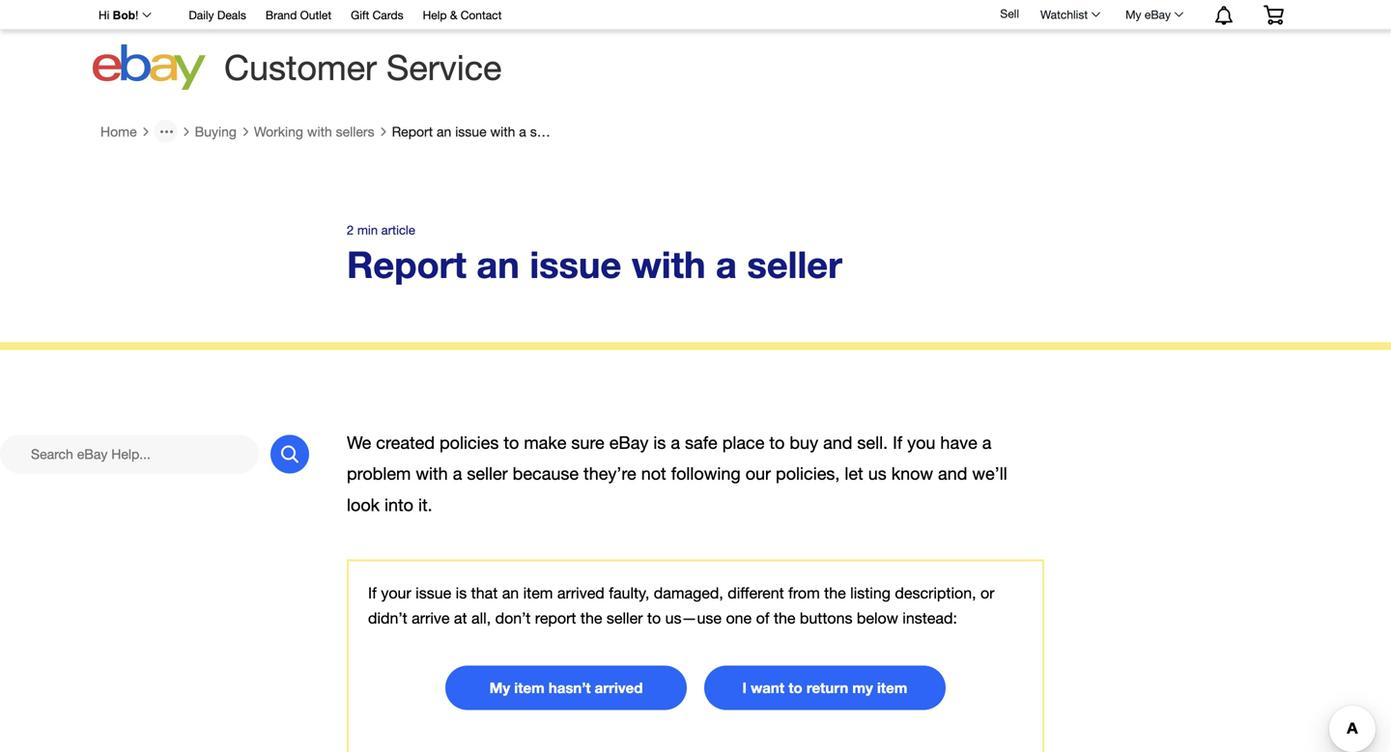 Task type: describe. For each thing, give the bounding box(es) containing it.
2 horizontal spatial the
[[824, 584, 846, 602]]

issue inside the 2 min article report an issue with a seller
[[530, 243, 622, 286]]

because
[[513, 464, 579, 484]]

at
[[454, 610, 467, 627]]

my item hasn't arrived link
[[446, 666, 687, 711]]

an inside if your issue is that an item arrived faulty, damaged, different from the listing description, or didn't arrive at all, don't report the seller to us—use one of the buttons below instead:
[[502, 584, 519, 602]]

min
[[357, 223, 378, 238]]

sell.
[[857, 433, 888, 453]]

watchlist
[[1041, 8, 1088, 21]]

we'll
[[972, 464, 1008, 484]]

policies
[[440, 433, 499, 453]]

know
[[892, 464, 933, 484]]

brand
[[266, 8, 297, 22]]

my item hasn't arrived
[[490, 680, 643, 697]]

buy
[[790, 433, 818, 453]]

hi
[[99, 9, 110, 22]]

don't
[[495, 610, 531, 627]]

!
[[135, 9, 138, 22]]

following
[[671, 464, 741, 484]]

is inside the 'we created policies to make sure ebay is a safe place to buy and sell. if you have a problem with a seller because they're not following our policies, let us know and we'll look into it.'
[[654, 433, 666, 453]]

damaged,
[[654, 584, 724, 602]]

seller inside the 'we created policies to make sure ebay is a safe place to buy and sell. if you have a problem with a seller because they're not following our policies, let us know and we'll look into it.'
[[467, 464, 508, 484]]

watchlist link
[[1030, 3, 1109, 26]]

my for my ebay
[[1126, 8, 1142, 21]]

safe
[[685, 433, 718, 453]]

one
[[726, 610, 752, 627]]

gift cards link
[[351, 5, 403, 27]]

daily
[[189, 8, 214, 22]]

issue for seller
[[455, 123, 487, 139]]

0 horizontal spatial and
[[823, 433, 853, 453]]

deals
[[217, 8, 246, 22]]

0 vertical spatial an
[[437, 123, 452, 139]]

faulty,
[[609, 584, 650, 602]]

home link
[[100, 123, 137, 140]]

issue for an
[[416, 584, 451, 602]]

contact
[[461, 8, 502, 22]]

outlet
[[300, 8, 332, 22]]

we
[[347, 433, 371, 453]]

with inside the 'we created policies to make sure ebay is a safe place to buy and sell. if you have a problem with a seller because they're not following our policies, let us know and we'll look into it.'
[[416, 464, 448, 484]]

i
[[743, 680, 747, 697]]

sellers
[[336, 123, 374, 139]]

want
[[751, 680, 785, 697]]

customer service banner
[[88, 0, 1299, 97]]

problem
[[347, 464, 411, 484]]

sure
[[571, 433, 605, 453]]

gift cards
[[351, 8, 403, 22]]

a inside the 2 min article report an issue with a seller
[[716, 243, 737, 286]]

home
[[100, 123, 137, 139]]

customer
[[224, 47, 377, 87]]

if inside if your issue is that an item arrived faulty, damaged, different from the listing description, or didn't arrive at all, don't report the seller to us—use one of the buttons below instead:
[[368, 584, 377, 602]]

make
[[524, 433, 567, 453]]

report an issue with a seller link
[[392, 123, 562, 140]]

seller inside the 2 min article report an issue with a seller
[[747, 243, 842, 286]]

to left buy
[[769, 433, 785, 453]]

hasn't
[[549, 680, 591, 697]]

item left hasn't
[[514, 680, 545, 697]]

working with sellers link
[[254, 123, 374, 140]]

to right want
[[789, 680, 803, 697]]

working with sellers
[[254, 123, 374, 139]]

let
[[845, 464, 864, 484]]

arrive
[[412, 610, 450, 627]]

us—use
[[665, 610, 722, 627]]

if inside the 'we created policies to make sure ebay is a safe place to buy and sell. if you have a problem with a seller because they're not following our policies, let us know and we'll look into it.'
[[893, 433, 903, 453]]

1 horizontal spatial the
[[774, 610, 796, 627]]

didn't
[[368, 610, 407, 627]]

Search eBay Help... text field
[[0, 435, 259, 474]]

of
[[756, 610, 770, 627]]

service
[[387, 47, 502, 87]]

not
[[641, 464, 666, 484]]

my for my item hasn't arrived
[[490, 680, 510, 697]]

gift
[[351, 8, 369, 22]]

0 vertical spatial report
[[392, 123, 433, 139]]

different
[[728, 584, 784, 602]]

or
[[981, 584, 995, 602]]

hi bob !
[[99, 9, 138, 22]]

from
[[789, 584, 820, 602]]

us
[[868, 464, 887, 484]]

we created policies to make sure ebay is a safe place to buy and sell. if you have a problem with a seller because they're not following our policies, let us know and we'll look into it.
[[347, 433, 1008, 515]]

with inside the 2 min article report an issue with a seller
[[632, 243, 706, 286]]

report
[[535, 610, 576, 627]]

arrived inside if your issue is that an item arrived faulty, damaged, different from the listing description, or didn't arrive at all, don't report the seller to us—use one of the buttons below instead:
[[557, 584, 605, 602]]

i want to return my item
[[743, 680, 908, 697]]

brand outlet link
[[266, 5, 332, 27]]

an inside the 2 min article report an issue with a seller
[[477, 243, 520, 286]]

item inside if your issue is that an item arrived faulty, damaged, different from the listing description, or didn't arrive at all, don't report the seller to us—use one of the buttons below instead:
[[523, 584, 553, 602]]

that
[[471, 584, 498, 602]]



Task type: locate. For each thing, give the bounding box(es) containing it.
to down the faulty,
[[647, 610, 661, 627]]

0 horizontal spatial issue
[[416, 584, 451, 602]]

1 horizontal spatial if
[[893, 433, 903, 453]]

issue inside if your issue is that an item arrived faulty, damaged, different from the listing description, or didn't arrive at all, don't report the seller to us—use one of the buttons below instead:
[[416, 584, 451, 602]]

report an issue with a seller
[[392, 123, 562, 139]]

1 vertical spatial issue
[[530, 243, 622, 286]]

0 horizontal spatial is
[[456, 584, 467, 602]]

to left make at the left of the page
[[504, 433, 519, 453]]

2 min article report an issue with a seller
[[347, 223, 842, 286]]

a
[[519, 123, 526, 139], [716, 243, 737, 286], [671, 433, 680, 453], [982, 433, 992, 453], [453, 464, 462, 484]]

it.
[[418, 495, 433, 515]]

my inside account navigation
[[1126, 8, 1142, 21]]

help & contact link
[[423, 5, 502, 27]]

1 horizontal spatial issue
[[455, 123, 487, 139]]

description,
[[895, 584, 976, 602]]

an
[[437, 123, 452, 139], [477, 243, 520, 286], [502, 584, 519, 602]]

my
[[853, 680, 873, 697]]

to inside if your issue is that an item arrived faulty, damaged, different from the listing description, or didn't arrive at all, don't report the seller to us—use one of the buttons below instead:
[[647, 610, 661, 627]]

0 vertical spatial my
[[1126, 8, 1142, 21]]

and
[[823, 433, 853, 453], [938, 464, 968, 484]]

2
[[347, 223, 354, 238]]

have
[[941, 433, 978, 453]]

2 vertical spatial issue
[[416, 584, 451, 602]]

seller inside if your issue is that an item arrived faulty, damaged, different from the listing description, or didn't arrive at all, don't report the seller to us—use one of the buttons below instead:
[[607, 610, 643, 627]]

ebay right watchlist link
[[1145, 8, 1171, 21]]

i want to return my item link
[[704, 666, 946, 711]]

0 horizontal spatial the
[[581, 610, 602, 627]]

1 horizontal spatial and
[[938, 464, 968, 484]]

sell
[[1000, 7, 1019, 20]]

buttons
[[800, 610, 853, 627]]

and down have
[[938, 464, 968, 484]]

created
[[376, 433, 435, 453]]

1 vertical spatial arrived
[[595, 680, 643, 697]]

daily deals
[[189, 8, 246, 22]]

report right the sellers
[[392, 123, 433, 139]]

if left you
[[893, 433, 903, 453]]

the
[[824, 584, 846, 602], [581, 610, 602, 627], [774, 610, 796, 627]]

ebay
[[1145, 8, 1171, 21], [609, 433, 649, 453]]

item right "my" at the right
[[877, 680, 908, 697]]

with
[[307, 123, 332, 139], [490, 123, 515, 139], [632, 243, 706, 286], [416, 464, 448, 484]]

arrived up report at the left bottom of the page
[[557, 584, 605, 602]]

if
[[893, 433, 903, 453], [368, 584, 377, 602]]

2 vertical spatial an
[[502, 584, 519, 602]]

working
[[254, 123, 303, 139]]

0 vertical spatial ebay
[[1145, 8, 1171, 21]]

to
[[504, 433, 519, 453], [769, 433, 785, 453], [647, 610, 661, 627], [789, 680, 803, 697]]

look
[[347, 495, 380, 515]]

1 horizontal spatial my
[[1126, 8, 1142, 21]]

account navigation
[[88, 0, 1299, 30]]

my left hasn't
[[490, 680, 510, 697]]

below
[[857, 610, 898, 627]]

my inside report an issue with a seller main content
[[490, 680, 510, 697]]

arrived
[[557, 584, 605, 602], [595, 680, 643, 697]]

article
[[381, 223, 415, 238]]

report down the article
[[347, 243, 467, 286]]

you
[[907, 433, 936, 453]]

buying
[[195, 123, 237, 139]]

your
[[381, 584, 411, 602]]

1 vertical spatial ebay
[[609, 433, 649, 453]]

cards
[[373, 8, 403, 22]]

1 vertical spatial an
[[477, 243, 520, 286]]

place
[[722, 433, 765, 453]]

all,
[[472, 610, 491, 627]]

they're
[[584, 464, 636, 484]]

policies,
[[776, 464, 840, 484]]

my ebay
[[1126, 8, 1171, 21]]

and right buy
[[823, 433, 853, 453]]

is inside if your issue is that an item arrived faulty, damaged, different from the listing description, or didn't arrive at all, don't report the seller to us—use one of the buttons below instead:
[[456, 584, 467, 602]]

customer service
[[224, 47, 502, 87]]

report inside the 2 min article report an issue with a seller
[[347, 243, 467, 286]]

0 vertical spatial and
[[823, 433, 853, 453]]

bob
[[113, 9, 135, 22]]

0 vertical spatial issue
[[455, 123, 487, 139]]

1 horizontal spatial ebay
[[1145, 8, 1171, 21]]

1 vertical spatial my
[[490, 680, 510, 697]]

arrived right hasn't
[[595, 680, 643, 697]]

return
[[807, 680, 849, 697]]

0 horizontal spatial if
[[368, 584, 377, 602]]

is
[[654, 433, 666, 453], [456, 584, 467, 602]]

report
[[392, 123, 433, 139], [347, 243, 467, 286]]

brand outlet
[[266, 8, 332, 22]]

report an issue with a seller main content
[[0, 112, 1391, 753]]

1 vertical spatial and
[[938, 464, 968, 484]]

1 vertical spatial if
[[368, 584, 377, 602]]

my ebay link
[[1115, 3, 1192, 26]]

sell link
[[992, 7, 1028, 20]]

ebay inside account navigation
[[1145, 8, 1171, 21]]

0 vertical spatial arrived
[[557, 584, 605, 602]]

&
[[450, 8, 457, 22]]

0 horizontal spatial ebay
[[609, 433, 649, 453]]

daily deals link
[[189, 5, 246, 27]]

buying link
[[195, 123, 237, 140]]

the up the buttons
[[824, 584, 846, 602]]

listing
[[850, 584, 891, 602]]

0 vertical spatial is
[[654, 433, 666, 453]]

the right of
[[774, 610, 796, 627]]

is up not
[[654, 433, 666, 453]]

instead:
[[903, 610, 957, 627]]

issue
[[455, 123, 487, 139], [530, 243, 622, 286], [416, 584, 451, 602]]

ebay inside the 'we created policies to make sure ebay is a safe place to buy and sell. if you have a problem with a seller because they're not following our policies, let us know and we'll look into it.'
[[609, 433, 649, 453]]

2 horizontal spatial issue
[[530, 243, 622, 286]]

ebay up 'they're' in the left of the page
[[609, 433, 649, 453]]

item up report at the left bottom of the page
[[523, 584, 553, 602]]

0 vertical spatial if
[[893, 433, 903, 453]]

1 vertical spatial report
[[347, 243, 467, 286]]

if your issue is that an item arrived faulty, damaged, different from the listing description, or didn't arrive at all, don't report the seller to us—use one of the buttons below instead:
[[368, 584, 995, 627]]

0 horizontal spatial my
[[490, 680, 510, 697]]

is left that
[[456, 584, 467, 602]]

1 vertical spatial is
[[456, 584, 467, 602]]

our
[[746, 464, 771, 484]]

1 horizontal spatial is
[[654, 433, 666, 453]]

if left "your"
[[368, 584, 377, 602]]

help
[[423, 8, 447, 22]]

your shopping cart image
[[1263, 5, 1285, 24]]

the right report at the left bottom of the page
[[581, 610, 602, 627]]

into
[[385, 495, 414, 515]]

my right watchlist link
[[1126, 8, 1142, 21]]

help & contact
[[423, 8, 502, 22]]



Task type: vqa. For each thing, say whether or not it's contained in the screenshot.
RETURN
yes



